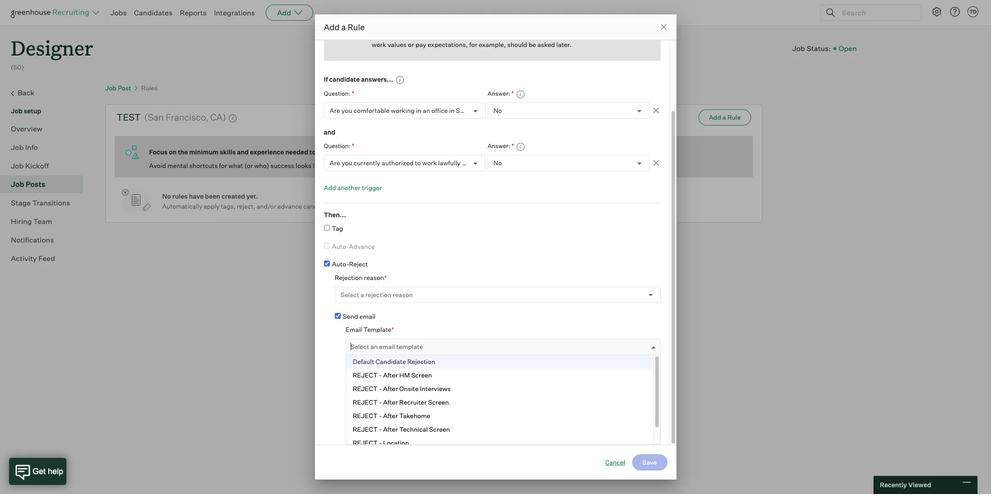 Task type: describe. For each thing, give the bounding box(es) containing it.
1 vertical spatial about
[[430, 162, 447, 170]]

add inside 'add' popup button
[[277, 8, 291, 17]]

been
[[205, 193, 220, 200]]

reject - location option
[[346, 437, 654, 451]]

characteristics,
[[483, 162, 529, 170]]

1 vertical spatial or
[[590, 162, 596, 170]]

answer: for francisco
[[488, 90, 510, 97]]

job kickoff
[[11, 161, 49, 170]]

0 horizontal spatial questions
[[399, 162, 429, 170]]

job info
[[11, 143, 38, 152]]

asking
[[378, 162, 398, 170]]

Auto-Advance checkbox
[[324, 243, 330, 249]]

reject for reject - after onsite interviews
[[353, 385, 378, 393]]

mental
[[167, 162, 188, 170]]

0 vertical spatial an
[[423, 107, 430, 115]]

send for send email
[[343, 313, 358, 321]]

and inside add a rule dialog
[[324, 129, 336, 136]]

no for us?
[[494, 159, 502, 167]]

experience
[[250, 148, 284, 156]]

francisco,
[[166, 112, 208, 123]]

are you comfortable working in an office in san francisco 5 days a week?
[[330, 107, 544, 115]]

template
[[364, 326, 392, 334]]

2 vertical spatial email
[[387, 366, 404, 374]]

goals
[[346, 148, 362, 156]]

us?
[[480, 159, 492, 167]]

0 horizontal spatial this
[[371, 148, 382, 156]]

td
[[970, 9, 977, 15]]

for inside limiting yourself to simple questions that are appropriate at this early stage - questions about work values or pay expectations, for example, should be asked later.
[[469, 41, 478, 48]]

interests,
[[560, 162, 589, 170]]

question: * for are you comfortable working in an office in san francisco 5 days a week?
[[324, 90, 354, 97]]

answer
[[392, 203, 413, 210]]

select an email template
[[351, 343, 423, 351]]

only questions with yes/no, single-select or multi-select answers types will appear. image
[[395, 76, 405, 85]]

takehome
[[399, 413, 430, 420]]

jobs link
[[110, 8, 127, 17]]

* up select an email template at the left of the page
[[392, 326, 394, 334]]

reports
[[180, 8, 207, 17]]

avoid mental shortcuts for what (or who) success looks like by refraining from asking questions about personality characteristics, individual interests, or personal background.
[[149, 162, 662, 170]]

job setup
[[11, 107, 41, 115]]

rules link
[[141, 84, 158, 92]]

reject - after recruiter screen option
[[346, 396, 654, 410]]

yourself
[[398, 32, 421, 39]]

job kickoff link
[[11, 160, 80, 171]]

are you currently authorized to work lawfully in the us?
[[330, 159, 492, 167]]

reject for reject - after recruiter screen
[[353, 399, 378, 407]]

notifications link
[[11, 234, 80, 245]]

overview
[[11, 124, 42, 133]]

Auto-Reject checkbox
[[324, 261, 330, 267]]

add another trigger button
[[324, 181, 382, 196]]

select a rejection reason
[[341, 291, 413, 299]]

1 vertical spatial for
[[219, 162, 227, 170]]

- for reject - location
[[379, 440, 382, 447]]

avoid
[[149, 162, 166, 170]]

refraining
[[333, 162, 362, 170]]

candidates
[[304, 203, 336, 210]]

job for job kickoff
[[11, 161, 24, 170]]

reports link
[[180, 8, 207, 17]]

greenhouse recruiting image
[[11, 7, 92, 18]]

personal
[[597, 162, 623, 170]]

job info link
[[11, 142, 80, 153]]

test (san francisco, ca)
[[117, 112, 226, 123]]

configure image
[[932, 6, 943, 17]]

open
[[839, 44, 857, 53]]

(san
[[144, 112, 164, 123]]

simple
[[430, 32, 450, 39]]

working
[[391, 107, 415, 115]]

when multiple answer values are selected, an applicant only needs to match one of them to trigger this condition. image
[[516, 142, 526, 151]]

(50)
[[11, 63, 24, 71]]

reject - after takehome option
[[346, 410, 654, 423]]

select for select an email template
[[351, 343, 369, 351]]

screen for reject - after hm screen
[[411, 372, 432, 380]]

on inside no rules have been created yet. automatically apply tags, reject, and/or advance candidates based on how they answer application questions.
[[356, 203, 363, 210]]

skills
[[220, 148, 236, 156]]

answers...
[[361, 75, 393, 83]]

rule inside button
[[728, 114, 741, 121]]

reject - after onsite interviews
[[353, 385, 451, 393]]

reject - after onsite interviews option
[[346, 383, 654, 396]]

0 horizontal spatial in
[[416, 107, 422, 115]]

are
[[495, 32, 505, 39]]

have
[[189, 193, 204, 200]]

job status:
[[793, 44, 831, 53]]

- for reject - after recruiter screen
[[379, 399, 382, 407]]

- inside limiting yourself to simple questions that are appropriate at this early stage - questions about work values or pay expectations, for example, should be asked later.
[[595, 32, 598, 39]]

(us
[[430, 423, 441, 431]]

of
[[364, 148, 370, 156]]

2 horizontal spatial questions
[[600, 32, 629, 39]]

needed
[[285, 148, 308, 156]]

success
[[271, 162, 294, 170]]

job for job posts
[[11, 180, 24, 189]]

automatically apply tags, reject, and/or advance candidates based on how they answer application questions. element
[[226, 109, 237, 125]]

individual
[[530, 162, 559, 170]]

or inside limiting yourself to simple questions that are appropriate at this early stage - questions about work values or pay expectations, for example, should be asked later.
[[408, 41, 414, 48]]

are for are you comfortable working in an office in san francisco 5 days a week?
[[330, 107, 340, 115]]

1 vertical spatial and
[[237, 148, 249, 156]]

reject - after takehome
[[353, 413, 430, 420]]

tags,
[[221, 203, 236, 210]]

1 horizontal spatial the
[[334, 148, 344, 156]]

setup
[[24, 107, 41, 115]]

question: for are you comfortable working in an office in san francisco 5 days a week?
[[324, 90, 351, 97]]

reject - location
[[353, 440, 409, 447]]

from
[[363, 162, 377, 170]]

a inside button
[[723, 114, 726, 121]]

pay
[[416, 41, 426, 48]]

be
[[529, 41, 536, 48]]

auto- for reject
[[332, 261, 349, 268]]

when
[[346, 366, 363, 374]]

- for reject - after technical screen
[[379, 426, 382, 434]]

job for job post
[[105, 84, 117, 92]]

designer link
[[11, 25, 93, 63]]

auto-reject
[[332, 261, 368, 268]]

focus on the minimum skills and experience needed to meet the goals of this job
[[149, 148, 393, 156]]

rejection
[[365, 291, 391, 299]]

san
[[456, 107, 468, 115]]

add a rule button
[[699, 109, 751, 126]]

asked
[[538, 41, 555, 48]]

ca)
[[210, 112, 226, 123]]

time
[[413, 423, 428, 431]]

reject for reject - after technical screen
[[353, 426, 378, 434]]

add inside add a rule button
[[709, 114, 721, 121]]

values
[[388, 41, 407, 48]]

* up rejection
[[384, 274, 387, 282]]

job posts link
[[11, 179, 80, 190]]

after for onsite
[[383, 385, 398, 393]]

that
[[482, 32, 494, 39]]

to left meet
[[310, 148, 316, 156]]

after for technical
[[383, 426, 398, 434]]

they
[[378, 203, 391, 210]]

when to send email *
[[346, 366, 406, 374]]

trigger
[[362, 184, 382, 192]]

based
[[337, 203, 355, 210]]

(gmt-07:00) pacific time (us & canada) option
[[351, 423, 473, 431]]

cancel link
[[605, 458, 626, 467]]

reject - after hm screen
[[353, 372, 432, 380]]

onsite
[[399, 385, 419, 393]]

1 horizontal spatial questions
[[451, 32, 480, 39]]

after for takehome
[[383, 413, 398, 420]]

by
[[325, 162, 332, 170]]

stage transitions link
[[11, 197, 80, 208]]

rejection reason *
[[335, 274, 387, 282]]

days
[[504, 107, 518, 115]]



Task type: vqa. For each thing, say whether or not it's contained in the screenshot.
Select associated with Select a rejection reason
yes



Task type: locate. For each thing, give the bounding box(es) containing it.
job for job info
[[11, 143, 24, 152]]

0 vertical spatial rule
[[348, 22, 365, 32]]

Tag checkbox
[[324, 225, 330, 231]]

1 answer: from the top
[[488, 90, 510, 97]]

an left office
[[423, 107, 430, 115]]

in right the working
[[416, 107, 422, 115]]

none field inside add a rule dialog
[[351, 340, 353, 356]]

you
[[342, 107, 352, 115], [342, 159, 352, 167]]

after down reject - after takehome
[[383, 426, 398, 434]]

1 horizontal spatial about
[[630, 32, 647, 39]]

send for send in...
[[351, 383, 366, 391]]

status:
[[807, 44, 831, 53]]

when multiple answer values are selected, an applicant only needs to match one of them to trigger this condition. element
[[514, 88, 526, 99], [514, 141, 526, 152]]

in for lawfully
[[462, 159, 468, 167]]

3 reject from the top
[[353, 399, 378, 407]]

0 vertical spatial auto-
[[332, 243, 349, 250]]

1 are from the top
[[330, 107, 340, 115]]

3 after from the top
[[383, 399, 398, 407]]

- up 07:00)
[[379, 413, 382, 420]]

add a rule dialog
[[315, 0, 677, 480]]

auto- right auto-advance option
[[332, 243, 349, 250]]

1 after from the top
[[383, 372, 398, 380]]

2 after from the top
[[383, 385, 398, 393]]

you for comfortable
[[342, 107, 352, 115]]

background.
[[625, 162, 662, 170]]

select up default
[[351, 343, 369, 351]]

when multiple answer values are selected, an applicant only needs to match one of them to trigger this condition. element up characteristics,
[[514, 141, 526, 152]]

1 vertical spatial when multiple answer values are selected, an applicant only needs to match one of them to trigger this condition. element
[[514, 141, 526, 152]]

1 horizontal spatial at
[[542, 32, 548, 39]]

add button
[[266, 5, 313, 21]]

0 vertical spatial when multiple answer values are selected, an applicant only needs to match one of them to trigger this condition. element
[[514, 88, 526, 99]]

5 after from the top
[[383, 426, 398, 434]]

- right stage
[[595, 32, 598, 39]]

on left how
[[356, 203, 363, 210]]

add a rule inside dialog
[[324, 22, 365, 32]]

0 horizontal spatial on
[[169, 148, 177, 156]]

at up asked
[[542, 32, 548, 39]]

and up (or
[[237, 148, 249, 156]]

send left in... at the left of the page
[[351, 383, 366, 391]]

email up email template *
[[360, 313, 376, 321]]

info
[[25, 143, 38, 152]]

answer: * left when multiple answer values are selected, an applicant only needs to match one of them to trigger this condition. icon
[[488, 142, 514, 150]]

5 reject from the top
[[353, 426, 378, 434]]

focus
[[149, 148, 168, 156]]

0 vertical spatial add a rule
[[324, 22, 365, 32]]

Search text field
[[840, 6, 913, 19]]

for left what
[[219, 162, 227, 170]]

0 horizontal spatial at
[[418, 384, 424, 392]]

add a rule inside button
[[709, 114, 741, 121]]

you for currently
[[342, 159, 352, 167]]

0 horizontal spatial rejection
[[335, 274, 363, 282]]

this up asked
[[549, 32, 560, 39]]

send
[[372, 366, 386, 374]]

reason
[[364, 274, 384, 282], [393, 291, 413, 299]]

0 horizontal spatial for
[[219, 162, 227, 170]]

after up reject - after takehome
[[383, 399, 398, 407]]

created
[[222, 193, 245, 200]]

questions right stage
[[600, 32, 629, 39]]

2 answer: from the top
[[488, 143, 510, 150]]

- for reject - after hm screen
[[379, 372, 382, 380]]

1 vertical spatial auto-
[[332, 261, 349, 268]]

1 vertical spatial email
[[379, 343, 395, 351]]

0 vertical spatial reason
[[364, 274, 384, 282]]

1 horizontal spatial work
[[422, 159, 437, 167]]

or down 'yourself'
[[408, 41, 414, 48]]

recruiter
[[399, 399, 427, 407]]

1 vertical spatial question: *
[[324, 142, 354, 150]]

or left the personal
[[590, 162, 596, 170]]

(gmt-07:00) pacific time (us & canada)
[[351, 423, 473, 431]]

0 vertical spatial answer:
[[488, 90, 510, 97]]

- down candidate
[[379, 372, 382, 380]]

1 vertical spatial add a rule
[[709, 114, 741, 121]]

- up the reject - location
[[379, 426, 382, 434]]

* left when multiple answer values are selected, an applicant only needs to match one of them to trigger this condition. icon
[[512, 142, 514, 150]]

auto- right auto-reject 'checkbox'
[[332, 261, 349, 268]]

1 vertical spatial you
[[342, 159, 352, 167]]

rejection
[[335, 274, 363, 282], [407, 358, 435, 366]]

1 horizontal spatial rule
[[728, 114, 741, 121]]

advance
[[349, 243, 375, 250]]

*
[[352, 90, 354, 97], [512, 90, 514, 97], [352, 142, 354, 150], [512, 142, 514, 150], [384, 274, 387, 282], [392, 326, 394, 334], [404, 366, 406, 374]]

0 vertical spatial screen
[[411, 372, 432, 380]]

job
[[384, 148, 393, 156]]

you down goals
[[342, 159, 352, 167]]

Send email checkbox
[[335, 313, 341, 319]]

1 vertical spatial select
[[351, 343, 369, 351]]

1 vertical spatial answer: *
[[488, 142, 514, 150]]

1 horizontal spatial this
[[549, 32, 560, 39]]

1 vertical spatial screen
[[428, 399, 449, 407]]

question: up by
[[324, 143, 351, 150]]

1 vertical spatial answer:
[[488, 143, 510, 150]]

question: * down "candidate"
[[324, 90, 354, 97]]

about inside limiting yourself to simple questions that are appropriate at this early stage - questions about work values or pay expectations, for example, should be asked later.
[[630, 32, 647, 39]]

rules
[[141, 84, 158, 92]]

answer: * for us?
[[488, 142, 514, 150]]

reject for reject - location
[[353, 440, 378, 447]]

hiring team link
[[11, 216, 80, 227]]

2 reject from the top
[[353, 385, 378, 393]]

screen down "interviews"
[[428, 399, 449, 407]]

- inside option
[[379, 399, 382, 407]]

screen for reject - after recruiter screen
[[428, 399, 449, 407]]

after down reject - after hm screen
[[383, 385, 398, 393]]

answer: *
[[488, 90, 514, 97], [488, 142, 514, 150]]

reject up send in... at the left
[[353, 372, 378, 380]]

jobs
[[110, 8, 127, 17]]

cancel
[[605, 459, 626, 467]]

select down rejection reason *
[[341, 291, 359, 299]]

2 when multiple answer values are selected, an applicant only needs to match one of them to trigger this condition. element from the top
[[514, 141, 526, 152]]

at up recruiter
[[418, 384, 424, 392]]

0 horizontal spatial an
[[371, 343, 378, 351]]

or
[[408, 41, 414, 48], [590, 162, 596, 170]]

reason up select a rejection reason
[[364, 274, 384, 282]]

after
[[383, 372, 398, 380], [383, 385, 398, 393], [383, 399, 398, 407], [383, 413, 398, 420], [383, 426, 398, 434]]

reject
[[353, 372, 378, 380], [353, 385, 378, 393], [353, 399, 378, 407], [353, 413, 378, 420], [353, 426, 378, 434], [353, 440, 378, 447]]

1 horizontal spatial or
[[590, 162, 596, 170]]

1 answer: * from the top
[[488, 90, 514, 97]]

2 horizontal spatial in
[[462, 159, 468, 167]]

posts
[[26, 180, 45, 189]]

email up candidate
[[379, 343, 395, 351]]

screen right time
[[429, 426, 450, 434]]

tag
[[332, 225, 343, 233]]

in right lawfully at top
[[462, 159, 468, 167]]

reject for reject - after hm screen
[[353, 372, 378, 380]]

2 answer: * from the top
[[488, 142, 514, 150]]

- right in... at the left of the page
[[379, 385, 382, 393]]

1 vertical spatial this
[[371, 148, 382, 156]]

the
[[178, 148, 188, 156], [334, 148, 344, 156], [469, 159, 479, 167]]

1 vertical spatial question:
[[324, 143, 351, 150]]

job for job setup
[[11, 107, 22, 115]]

overview link
[[11, 123, 80, 134]]

post
[[118, 84, 131, 92]]

this inside limiting yourself to simple questions that are appropriate at this early stage - questions about work values or pay expectations, for example, should be asked later.
[[549, 32, 560, 39]]

candidates link
[[134, 8, 173, 17]]

auto-
[[332, 243, 349, 250], [332, 261, 349, 268]]

later.
[[557, 41, 572, 48]]

reason right rejection
[[393, 291, 413, 299]]

0 horizontal spatial add a rule
[[324, 22, 365, 32]]

1 horizontal spatial rejection
[[407, 358, 435, 366]]

0 vertical spatial question:
[[324, 90, 351, 97]]

question: * for are you currently authorized to work lawfully in the us?
[[324, 142, 354, 150]]

reject down send in... at the left
[[353, 399, 378, 407]]

1 vertical spatial work
[[422, 159, 437, 167]]

week?
[[525, 107, 544, 115]]

example,
[[479, 41, 506, 48]]

reject - after technical screen
[[353, 426, 450, 434]]

1 reject from the top
[[353, 372, 378, 380]]

reject - after technical screen option
[[346, 423, 654, 437]]

screen inside option
[[428, 399, 449, 407]]

1 horizontal spatial reason
[[393, 291, 413, 299]]

4 after from the top
[[383, 413, 398, 420]]

interviews
[[420, 385, 451, 393]]

on right focus
[[169, 148, 177, 156]]

0 vertical spatial no
[[494, 107, 502, 115]]

rejection inside option
[[407, 358, 435, 366]]

1 vertical spatial on
[[356, 203, 363, 210]]

job posts
[[11, 180, 45, 189]]

in
[[416, 107, 422, 115], [449, 107, 455, 115], [462, 159, 468, 167]]

early
[[562, 32, 576, 39]]

6 reject from the top
[[353, 440, 378, 447]]

2 you from the top
[[342, 159, 352, 167]]

0 vertical spatial about
[[630, 32, 647, 39]]

reject up timezone
[[353, 385, 378, 393]]

no right us?
[[494, 159, 502, 167]]

work inside limiting yourself to simple questions that are appropriate at this early stage - questions about work values or pay expectations, for example, should be asked later.
[[372, 41, 386, 48]]

email right send
[[387, 366, 404, 374]]

candidate
[[376, 358, 406, 366]]

1 vertical spatial an
[[371, 343, 378, 351]]

job post
[[105, 84, 131, 92]]

job left status:
[[793, 44, 805, 53]]

question: * up refraining
[[324, 142, 354, 150]]

are down "candidate"
[[330, 107, 340, 115]]

1 horizontal spatial on
[[356, 203, 363, 210]]

appropriate
[[506, 32, 541, 39]]

stage transitions
[[11, 198, 70, 207]]

pacific
[[392, 423, 412, 431]]

add
[[277, 8, 291, 17], [324, 22, 340, 32], [709, 114, 721, 121], [324, 184, 336, 192]]

reject - after hm screen option
[[346, 369, 654, 383]]

application
[[414, 203, 447, 210]]

0 vertical spatial question: *
[[324, 90, 354, 97]]

0 vertical spatial answer: *
[[488, 90, 514, 97]]

1 vertical spatial at
[[418, 384, 424, 392]]

reject for reject - after takehome
[[353, 413, 378, 420]]

select for select a rejection reason
[[341, 291, 359, 299]]

hiring
[[11, 217, 32, 226]]

answer: up 5
[[488, 90, 510, 97]]

activity
[[11, 254, 37, 263]]

team
[[33, 217, 52, 226]]

to inside limiting yourself to simple questions that are appropriate at this early stage - questions about work values or pay expectations, for example, should be asked later.
[[423, 32, 429, 39]]

default candidate rejection option
[[346, 356, 654, 369]]

0 vertical spatial work
[[372, 41, 386, 48]]

rejection down auto-reject
[[335, 274, 363, 282]]

- for reject - after onsite interviews
[[379, 385, 382, 393]]

send right send email checkbox
[[343, 313, 358, 321]]

* down if candidate answers...
[[352, 90, 354, 97]]

0 vertical spatial select
[[341, 291, 359, 299]]

job left post
[[105, 84, 117, 92]]

work left lawfully at top
[[422, 159, 437, 167]]

you left comfortable
[[342, 107, 352, 115]]

0 horizontal spatial about
[[430, 162, 447, 170]]

0 vertical spatial and
[[324, 129, 336, 136]]

1 auto- from the top
[[332, 243, 349, 250]]

after for hm
[[383, 372, 398, 380]]

2 question: from the top
[[324, 143, 351, 150]]

- for reject - after takehome
[[379, 413, 382, 420]]

4 reject from the top
[[353, 413, 378, 420]]

-
[[595, 32, 598, 39], [379, 372, 382, 380], [379, 385, 382, 393], [379, 399, 382, 407], [379, 413, 382, 420], [379, 426, 382, 434], [379, 440, 382, 447]]

* up reject - after onsite interviews
[[404, 366, 406, 374]]

answer: * up 5
[[488, 90, 514, 97]]

0 horizontal spatial work
[[372, 41, 386, 48]]

1 horizontal spatial an
[[423, 107, 430, 115]]

td button
[[968, 6, 979, 17]]

question: for are you currently authorized to work lawfully in the us?
[[324, 143, 351, 150]]

the right meet
[[334, 148, 344, 156]]

* left of
[[352, 142, 354, 150]]

add another trigger
[[324, 184, 382, 192]]

email
[[346, 326, 362, 334]]

after up 07:00)
[[383, 413, 398, 420]]

question: down "candidate"
[[324, 90, 351, 97]]

* left when multiple answer values are selected, an applicant only needs to match one of them to trigger this condition. image
[[512, 90, 514, 97]]

after for recruiter
[[383, 399, 398, 407]]

1 vertical spatial no
[[494, 159, 502, 167]]

2 vertical spatial no
[[162, 193, 171, 200]]

to up pay
[[423, 32, 429, 39]]

when multiple answer values are selected, an applicant only needs to match one of them to trigger this condition. element up days
[[514, 88, 526, 99]]

no inside no rules have been created yet. automatically apply tags, reject, and/or advance candidates based on how they answer application questions.
[[162, 193, 171, 200]]

1 vertical spatial are
[[330, 159, 340, 167]]

and up meet
[[324, 129, 336, 136]]

0 vertical spatial are
[[330, 107, 340, 115]]

viewed
[[909, 482, 932, 489]]

2 horizontal spatial the
[[469, 159, 479, 167]]

1 vertical spatial reason
[[393, 291, 413, 299]]

job left the info
[[11, 143, 24, 152]]

reject inside option
[[353, 399, 378, 407]]

no left rules
[[162, 193, 171, 200]]

select
[[341, 291, 359, 299], [351, 343, 369, 351]]

francisco
[[469, 107, 498, 115]]

screen right hm
[[411, 372, 432, 380]]

only questions with yes/no, single-select or multi-select answers types will appear. element
[[393, 75, 405, 85]]

personality
[[449, 162, 482, 170]]

2 question: * from the top
[[324, 142, 354, 150]]

when multiple answer values are selected, an applicant only needs to match one of them to trigger this condition. image
[[516, 90, 526, 99]]

when multiple answer values are selected, an applicant only needs to match one of them to trigger this condition. element for francisco
[[514, 88, 526, 99]]

1 horizontal spatial and
[[324, 129, 336, 136]]

0 horizontal spatial and
[[237, 148, 249, 156]]

...
[[340, 211, 346, 219]]

feed
[[38, 254, 55, 263]]

reject up the reject - location
[[353, 426, 378, 434]]

after inside option
[[383, 399, 398, 407]]

the left us?
[[469, 159, 479, 167]]

a
[[341, 22, 346, 32], [520, 107, 523, 115], [723, 114, 726, 121], [361, 291, 364, 299]]

for left example,
[[469, 41, 478, 48]]

reject up (gmt- at the bottom left of page
[[353, 413, 378, 420]]

currently
[[354, 159, 381, 167]]

1 you from the top
[[342, 107, 352, 115]]

work down limiting
[[372, 41, 386, 48]]

answer:
[[488, 90, 510, 97], [488, 143, 510, 150]]

0 vertical spatial this
[[549, 32, 560, 39]]

automatically
[[162, 203, 202, 210]]

screen inside option
[[411, 372, 432, 380]]

list box inside add a rule dialog
[[346, 356, 660, 451]]

automatically apply tags, reject, and/or advance candidates based on how they answer application questions. image
[[228, 114, 237, 123]]

expectations,
[[428, 41, 468, 48]]

answer: * for francisco
[[488, 90, 514, 97]]

job for job status:
[[793, 44, 805, 53]]

1 vertical spatial rejection
[[407, 358, 435, 366]]

office
[[432, 107, 448, 115]]

job
[[793, 44, 805, 53], [105, 84, 117, 92], [11, 107, 22, 115], [11, 143, 24, 152], [11, 161, 24, 170], [11, 180, 24, 189]]

reject down (gmt- at the bottom left of page
[[353, 440, 378, 447]]

at inside limiting yourself to simple questions that are appropriate at this early stage - questions about work values or pay expectations, for example, should be asked later.
[[542, 32, 548, 39]]

answer: up characteristics,
[[488, 143, 510, 150]]

None field
[[351, 340, 353, 356]]

for
[[469, 41, 478, 48], [219, 162, 227, 170]]

after down candidate
[[383, 372, 398, 380]]

job left setup
[[11, 107, 22, 115]]

0 horizontal spatial rule
[[348, 22, 365, 32]]

rule inside dialog
[[348, 22, 365, 32]]

to left send
[[364, 366, 370, 374]]

no for francisco
[[494, 107, 502, 115]]

the up "mental"
[[178, 148, 188, 156]]

and
[[324, 129, 336, 136], [237, 148, 249, 156]]

transitions
[[32, 198, 70, 207]]

when multiple answer values are selected, an applicant only needs to match one of them to trigger this condition. element for us?
[[514, 141, 526, 152]]

rejection down template
[[407, 358, 435, 366]]

0 horizontal spatial or
[[408, 41, 414, 48]]

in left san
[[449, 107, 455, 115]]

send email
[[343, 313, 376, 321]]

2 vertical spatial screen
[[429, 426, 450, 434]]

- left location
[[379, 440, 382, 447]]

questions right asking
[[399, 162, 429, 170]]

are down meet
[[330, 159, 340, 167]]

0 vertical spatial for
[[469, 41, 478, 48]]

0 vertical spatial or
[[408, 41, 414, 48]]

reject,
[[237, 203, 255, 210]]

1 when multiple answer values are selected, an applicant only needs to match one of them to trigger this condition. element from the top
[[514, 88, 526, 99]]

auto- for advance
[[332, 243, 349, 250]]

0 vertical spatial you
[[342, 107, 352, 115]]

an down the template
[[371, 343, 378, 351]]

in for office
[[449, 107, 455, 115]]

0 vertical spatial at
[[542, 32, 548, 39]]

1 horizontal spatial for
[[469, 41, 478, 48]]

(gmt-
[[351, 423, 370, 431]]

0 horizontal spatial the
[[178, 148, 188, 156]]

- up reject - after takehome
[[379, 399, 382, 407]]

what
[[229, 162, 243, 170]]

0 vertical spatial on
[[169, 148, 177, 156]]

screen for reject - after technical screen
[[429, 426, 450, 434]]

the inside add a rule dialog
[[469, 159, 479, 167]]

1 vertical spatial send
[[351, 383, 366, 391]]

no left days
[[494, 107, 502, 115]]

job left kickoff
[[11, 161, 24, 170]]

2 are from the top
[[330, 159, 340, 167]]

2 auto- from the top
[[332, 261, 349, 268]]

0 vertical spatial email
[[360, 313, 376, 321]]

are for are you currently authorized to work lawfully in the us?
[[330, 159, 340, 167]]

1 question: * from the top
[[324, 90, 354, 97]]

another
[[338, 184, 361, 192]]

about
[[630, 32, 647, 39], [430, 162, 447, 170]]

to right authorized
[[415, 159, 421, 167]]

0 vertical spatial rejection
[[335, 274, 363, 282]]

questions up expectations,
[[451, 32, 480, 39]]

answer: for us?
[[488, 143, 510, 150]]

stage
[[11, 198, 31, 207]]

screen inside option
[[429, 426, 450, 434]]

&
[[442, 423, 447, 431]]

this right of
[[371, 148, 382, 156]]

1 vertical spatial rule
[[728, 114, 741, 121]]

1 horizontal spatial in
[[449, 107, 455, 115]]

list box containing default candidate rejection
[[346, 356, 660, 451]]

1 question: from the top
[[324, 90, 351, 97]]

add inside add another trigger button
[[324, 184, 336, 192]]

0 horizontal spatial reason
[[364, 274, 384, 282]]

07:00)
[[370, 423, 391, 431]]

job left posts
[[11, 180, 24, 189]]

1 horizontal spatial add a rule
[[709, 114, 741, 121]]

list box
[[346, 356, 660, 451]]

0 vertical spatial send
[[343, 313, 358, 321]]



